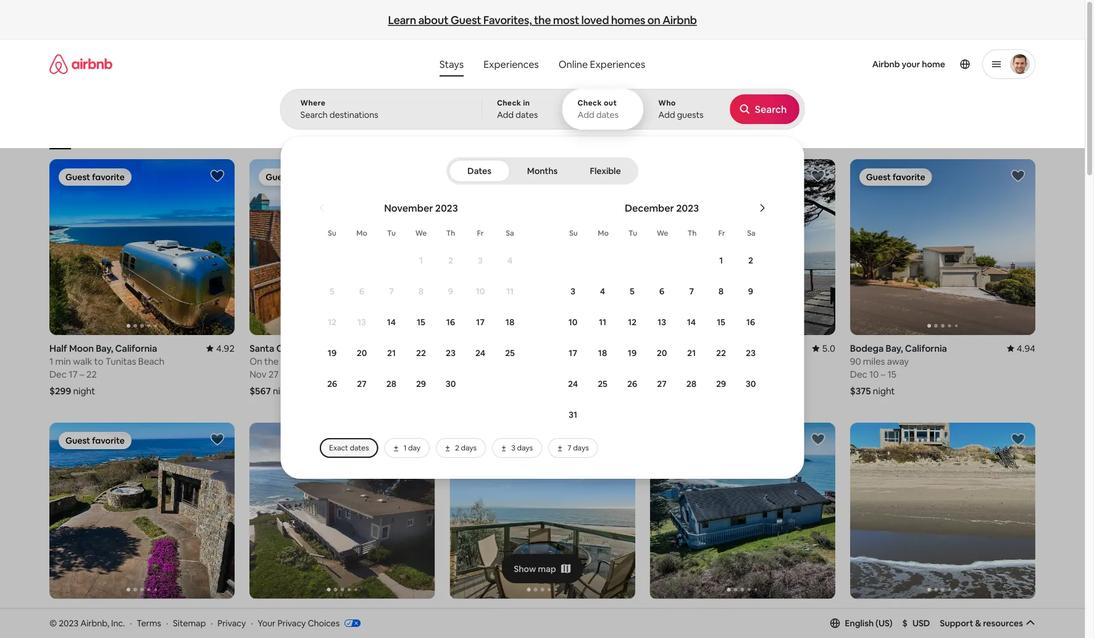 Task type: describe. For each thing, give the bounding box(es) containing it.
2 30 from the left
[[746, 379, 756, 390]]

english
[[845, 618, 874, 629]]

Where field
[[301, 109, 462, 120]]

2 29 button from the left
[[707, 369, 736, 399]]

0 vertical spatial 11 button
[[495, 277, 525, 306]]

17 inside half moon bay, california 1 min walk to tunitas beach dec 17 – 22 $299 night
[[69, 369, 78, 381]]

$650
[[650, 385, 672, 397]]

1 horizontal spatial 3 button
[[558, 277, 588, 306]]

on for santa
[[250, 356, 262, 368]]

inc.
[[111, 618, 125, 629]]

cruz,
[[276, 343, 299, 355]]

4.94 for 4.94 out of 5 average rating image
[[1017, 343, 1036, 355]]

1 inside half moon bay, california 1 min walk to tunitas beach dec 17 – 22 $299 night
[[49, 356, 53, 368]]

support & resources
[[940, 618, 1023, 629]]

4.92
[[216, 343, 235, 355]]

national
[[619, 131, 648, 140]]

beach, for dillon beach, california
[[677, 606, 706, 619]]

1 23 button from the left
[[436, 338, 466, 368]]

dillon beach, california
[[650, 606, 750, 619]]

who add guests
[[659, 98, 704, 120]]

day
[[408, 443, 421, 453]]

november
[[384, 202, 433, 214]]

4.9 out of 5 average rating image for moss landing, california on the beach nov 26 – dec 1 $366
[[612, 343, 635, 355]]

(us)
[[876, 618, 893, 629]]

1 22 button from the left
[[406, 338, 436, 368]]

beach for landing,
[[481, 356, 508, 368]]

watsonville,
[[850, 606, 903, 619]]

learn
[[388, 13, 416, 27]]

group containing amazing views
[[49, 101, 843, 149]]

2023 for november
[[435, 202, 458, 214]]

arctic
[[282, 131, 303, 141]]

2 mo from the left
[[598, 229, 609, 238]]

2 16 button from the left
[[736, 308, 766, 337]]

bodega for miles
[[850, 343, 884, 355]]

$299
[[49, 385, 71, 397]]

0 horizontal spatial homes
[[611, 13, 646, 27]]

$ usd
[[903, 618, 930, 629]]

2 inside santa cruz, california on the beach nov 27 – dec 2 $567 night
[[307, 369, 312, 381]]

amazing
[[384, 131, 415, 140]]

bay, for bodega bay, california on wrights beach jan 5 – 10 $650 night
[[686, 343, 703, 355]]

choices
[[308, 618, 340, 629]]

1 horizontal spatial 15
[[717, 317, 726, 328]]

walk
[[73, 356, 92, 368]]

learn about guest favorites, the most loved homes on airbnb link
[[383, 8, 702, 32]]

1 12 button from the left
[[317, 308, 347, 337]]

dates for check out add dates
[[597, 109, 619, 120]]

dates
[[468, 166, 492, 177]]

about
[[418, 13, 449, 27]]

bodega bay, california 90 miles away dec 10 – 15 $375 night
[[850, 343, 947, 397]]

your
[[902, 59, 921, 70]]

months button
[[513, 160, 573, 182]]

bay, inside half moon bay, california 1 min walk to tunitas beach dec 17 – 22 $299 night
[[96, 343, 113, 355]]

check in add dates
[[497, 98, 538, 120]]

1 horizontal spatial 5
[[630, 286, 635, 297]]

2 8 button from the left
[[707, 277, 736, 306]]

31
[[569, 410, 578, 421]]

4.94 for 4.94 out of 5 average rating icon on the left bottom of the page
[[416, 606, 435, 619]]

guests
[[677, 109, 704, 120]]

18 for the bottom 18 button
[[598, 348, 607, 359]]

english (us) button
[[831, 618, 893, 629]]

2 horizontal spatial 3
[[571, 286, 576, 297]]

1 6 from the left
[[359, 286, 365, 297]]

2 19 button from the left
[[618, 338, 647, 368]]

state
[[916, 619, 939, 632]]

2 26 button from the left
[[618, 369, 647, 399]]

wrights
[[665, 356, 698, 368]]

beach for bodega bay, california on wrights beach jan 5 – 10 $650 night
[[701, 356, 727, 368]]

away for sur,
[[85, 619, 107, 631]]

watsonville, california on zmudowski state beach
[[850, 606, 967, 632]]

what can we help you find? tab list
[[430, 52, 549, 77]]

7 for 1st 7 button from the right
[[689, 286, 694, 297]]

beach for watsonville, california on zmudowski state beach
[[941, 619, 967, 632]]

©
[[49, 618, 57, 629]]

1 27 button from the left
[[347, 369, 377, 399]]

nov for nov 27 – dec 2
[[250, 369, 267, 381]]

min
[[55, 356, 71, 368]]

22 for second 22 button from left
[[717, 348, 726, 359]]

4 for bottommost 4 button
[[600, 286, 605, 297]]

1 horizontal spatial 27
[[357, 379, 367, 390]]

1 day
[[404, 443, 421, 453]]

2 th from the left
[[688, 229, 697, 238]]

2 16 from the left
[[747, 317, 756, 328]]

2 5 button from the left
[[618, 277, 647, 306]]

on inside watsonville, california on zmudowski state beach
[[850, 619, 863, 632]]

out
[[604, 98, 617, 108]]

add to wishlist: half moon bay, california image
[[210, 169, 225, 183]]

tunitas
[[106, 356, 136, 368]]

dates for check in add dates
[[516, 109, 538, 120]]

4.81
[[817, 606, 836, 619]]

brazil
[[272, 619, 295, 632]]

0 vertical spatial 25 button
[[495, 338, 525, 368]]

10 inside bodega bay, california 90 miles away dec 10 – 15 $375 night
[[870, 369, 879, 381]]

views
[[416, 131, 436, 140]]

dates button
[[449, 160, 510, 182]]

0 horizontal spatial 4 button
[[495, 246, 525, 275]]

2 21 button from the left
[[677, 338, 707, 368]]

20 for 2nd 20 button from the right
[[357, 348, 367, 359]]

1 7 button from the left
[[377, 277, 406, 306]]

2 9 button from the left
[[736, 277, 766, 306]]

0 horizontal spatial 15
[[417, 317, 426, 328]]

12 for 1st 12 button
[[328, 317, 337, 328]]

7 days
[[568, 443, 589, 453]]

treehouses
[[743, 131, 783, 141]]

91
[[49, 619, 59, 631]]

5.0
[[822, 343, 836, 355]]

privacy link
[[218, 618, 246, 629]]

2 horizontal spatial 27
[[657, 379, 667, 390]]

4.92 out of 5 average rating image
[[206, 343, 235, 355]]

1 16 button from the left
[[436, 308, 466, 337]]

1 28 button from the left
[[377, 369, 406, 399]]

25 for the topmost 25 button
[[505, 348, 515, 359]]

california inside half moon bay, california 1 min walk to tunitas beach dec 17 – 22 $299 night
[[115, 343, 157, 355]]

0 horizontal spatial 10 button
[[466, 277, 495, 306]]

2 fr from the left
[[719, 229, 725, 238]]

26 for first 26 "button" from the right
[[627, 379, 638, 390]]

california for dillon beach, california
[[708, 606, 750, 619]]

1 15 button from the left
[[406, 308, 436, 337]]

national parks
[[619, 131, 669, 140]]

terms link
[[137, 618, 161, 629]]

1 19 button from the left
[[317, 338, 347, 368]]

– for moss landing, california on the beach nov 26 – dec 1 $366
[[481, 369, 486, 381]]

0 horizontal spatial 18 button
[[495, 308, 525, 337]]

– for bodega bay, california on wrights beach jan 5 – 10 $650 night
[[674, 369, 679, 381]]

airbnb inside "airbnb your home" link
[[873, 59, 900, 70]]

who
[[659, 98, 676, 108]]

english (us)
[[845, 618, 893, 629]]

add to wishlist: moss landing, california image
[[611, 169, 625, 183]]

2 4.9 from the left
[[422, 343, 435, 355]]

2 29 from the left
[[716, 379, 726, 390]]

the for 26
[[465, 356, 479, 368]]

2 30 button from the left
[[736, 369, 766, 399]]

your privacy choices link
[[258, 618, 361, 630]]

2 20 button from the left
[[647, 338, 677, 368]]

add to wishlist: watsonville, california image
[[1011, 432, 1026, 447]]

cabins
[[335, 131, 359, 141]]

1 fr from the left
[[477, 229, 484, 238]]

california for moss landing, california on the beach nov 26 – dec 1 $366
[[513, 343, 555, 355]]

1 sa from the left
[[506, 229, 514, 238]]

dec inside half moon bay, california 1 min walk to tunitas beach dec 17 – 22 $299 night
[[49, 369, 67, 381]]

nov for nov 26 – dec 1
[[450, 369, 467, 381]]

4.94 out of 5 average rating image
[[407, 606, 435, 619]]

1 21 from the left
[[387, 348, 396, 359]]

0 horizontal spatial 5
[[330, 286, 335, 297]]

23 for first "23" button from right
[[746, 348, 756, 359]]

add to wishlist: bodega bay, california image
[[811, 169, 826, 183]]

moon
[[69, 343, 94, 355]]

jan
[[650, 369, 665, 381]]

20 for first 20 button from the right
[[657, 348, 667, 359]]

online
[[559, 58, 588, 70]]

months
[[527, 166, 558, 177]]

half moon bay, california 1 min walk to tunitas beach dec 17 – 22 $299 night
[[49, 343, 165, 397]]

2 experiences from the left
[[590, 58, 646, 70]]

1 · from the left
[[130, 618, 132, 629]]

1 16 from the left
[[446, 317, 455, 328]]

zmudowski
[[865, 619, 914, 632]]

1 inside moss landing, california on the beach nov 26 – dec 1 $366
[[507, 369, 511, 381]]

1 vertical spatial 4 button
[[588, 277, 618, 306]]

your
[[258, 618, 276, 629]]

flexible
[[590, 166, 621, 177]]

4.9 out of 5 average rating image for santa cruz, california on the beach nov 27 – dec 2 $567 night
[[412, 343, 435, 355]]

4.97 out of 5 average rating image
[[206, 606, 235, 619]]

moss landing, california on the beach nov 26 – dec 1 $366
[[450, 343, 555, 397]]

support & resources button
[[940, 618, 1036, 629]]

0 vertical spatial 3
[[478, 255, 483, 266]]

© 2023 airbnb, inc. ·
[[49, 618, 132, 629]]

night inside santa cruz, california on the beach nov 27 – dec 2 $567 night
[[273, 385, 295, 397]]

19 for second 19 button
[[628, 348, 637, 359]]

1 horizontal spatial 24
[[568, 379, 578, 390]]

map
[[538, 564, 556, 575]]

show map
[[514, 564, 556, 575]]

0 horizontal spatial 3 button
[[466, 246, 495, 275]]

1 29 from the left
[[416, 379, 426, 390]]

1 26 button from the left
[[317, 369, 347, 399]]

18 for leftmost 18 button
[[506, 317, 515, 328]]

airbnb inside learn about guest favorites, the most loved homes on airbnb link
[[663, 13, 697, 27]]

$567
[[250, 385, 271, 397]]

half
[[49, 343, 67, 355]]

8 for second 8 button from left
[[719, 286, 724, 297]]

0 horizontal spatial 24 button
[[466, 338, 495, 368]]

2 14 button from the left
[[677, 308, 707, 337]]

usd
[[913, 618, 930, 629]]

california inside watsonville, california on zmudowski state beach
[[905, 606, 947, 619]]

in
[[523, 98, 530, 108]]

experiences inside button
[[484, 58, 539, 70]]

2 28 button from the left
[[677, 369, 707, 399]]

2 tu from the left
[[629, 229, 637, 238]]

1 horizontal spatial 11 button
[[588, 308, 618, 337]]

tiny
[[803, 131, 818, 141]]

1 horizontal spatial 3
[[511, 443, 516, 453]]

13 for second 13 'button' from the right
[[358, 317, 366, 328]]

1 vertical spatial 17 button
[[558, 338, 588, 368]]

exact dates
[[329, 443, 369, 453]]

1 14 button from the left
[[377, 308, 406, 337]]

1 privacy from the left
[[218, 618, 246, 629]]

1 tu from the left
[[387, 229, 396, 238]]

31 button
[[558, 400, 588, 430]]

1 th from the left
[[446, 229, 455, 238]]

3 days
[[511, 443, 533, 453]]

on for bodega
[[650, 356, 663, 368]]

flexible button
[[575, 160, 636, 182]]

to
[[94, 356, 104, 368]]

1 30 from the left
[[446, 379, 456, 390]]

1 9 button from the left
[[436, 277, 466, 306]]

aptos,
[[450, 606, 479, 619]]

26 inside moss landing, california on the beach nov 26 – dec 1 $366
[[469, 369, 479, 381]]

terms
[[137, 618, 161, 629]]

add inside who add guests
[[659, 109, 675, 120]]

miles for big
[[61, 619, 83, 631]]

aptos, california
[[450, 606, 523, 619]]

bodega for wrights
[[650, 343, 684, 355]]

22 inside half moon bay, california 1 min walk to tunitas beach dec 17 – 22 $299 night
[[86, 369, 97, 381]]

beach inside half moon bay, california 1 min walk to tunitas beach dec 17 – 22 $299 night
[[138, 356, 165, 368]]

tiny homes
[[803, 131, 843, 141]]

add for check out add dates
[[578, 109, 595, 120]]

add to wishlist: dillon beach, california image
[[410, 432, 425, 447]]

2 22 button from the left
[[707, 338, 736, 368]]

1 vertical spatial 24 button
[[558, 369, 588, 399]]

california for santa cruz, california on the beach nov 27 – dec 2 $567 night
[[301, 343, 343, 355]]

experiences button
[[474, 52, 549, 77]]

1 horizontal spatial homes
[[819, 131, 843, 141]]

days for 7 days
[[573, 443, 589, 453]]

airbnb your home link
[[865, 51, 953, 77]]

1 vertical spatial 10 button
[[558, 308, 588, 337]]

19 for 1st 19 button from left
[[328, 348, 337, 359]]



Task type: locate. For each thing, give the bounding box(es) containing it.
24 button up $366
[[466, 338, 495, 368]]

beach inside watsonville, california on zmudowski state beach
[[941, 619, 967, 632]]

1 9 from the left
[[448, 286, 453, 297]]

25 button up 31 button
[[588, 369, 618, 399]]

home
[[922, 59, 946, 70]]

most
[[553, 13, 579, 27]]

2023 right '91'
[[59, 618, 79, 629]]

19 button right cruz,
[[317, 338, 347, 368]]

learn about guest favorites, the most loved homes on airbnb
[[388, 13, 697, 27]]

1 bodega from the left
[[650, 343, 684, 355]]

california inside moss landing, california on the beach nov 26 – dec 1 $366
[[513, 343, 555, 355]]

19 left wrights on the right of page
[[628, 348, 637, 359]]

2 horizontal spatial days
[[573, 443, 589, 453]]

1 horizontal spatial we
[[657, 229, 669, 238]]

1 horizontal spatial add
[[578, 109, 595, 120]]

check left out
[[578, 98, 602, 108]]

1 horizontal spatial nov
[[450, 369, 467, 381]]

bodega up 90
[[850, 343, 884, 355]]

1 bay, from the left
[[96, 343, 113, 355]]

1 horizontal spatial su
[[570, 229, 578, 238]]

1 8 button from the left
[[406, 277, 436, 306]]

1 horizontal spatial 25 button
[[588, 369, 618, 399]]

1 horizontal spatial miles
[[863, 356, 885, 368]]

0 horizontal spatial 26
[[327, 379, 337, 390]]

the inside moss landing, california on the beach nov 26 – dec 1 $366
[[465, 356, 479, 368]]

2 horizontal spatial 15
[[888, 369, 897, 381]]

2 27 button from the left
[[647, 369, 677, 399]]

california for bodega bay, california on wrights beach jan 5 – 10 $650 night
[[705, 343, 747, 355]]

25 left jan
[[598, 379, 608, 390]]

1 beach, from the left
[[276, 606, 306, 619]]

1 19 from the left
[[328, 348, 337, 359]]

0 horizontal spatial 20 button
[[347, 338, 377, 368]]

2 14 from the left
[[687, 317, 696, 328]]

landing,
[[474, 343, 511, 355]]

1 button for november 2023
[[406, 246, 436, 275]]

10
[[476, 286, 485, 297], [569, 317, 578, 328], [681, 369, 691, 381], [870, 369, 879, 381]]

19 right cruz,
[[328, 348, 337, 359]]

terms · sitemap · privacy ·
[[137, 618, 253, 629]]

california for big sur, california 91 miles away
[[83, 606, 125, 619]]

2 bodega from the left
[[850, 343, 884, 355]]

5 – from the left
[[881, 369, 886, 381]]

2 6 from the left
[[660, 286, 665, 297]]

0 horizontal spatial 7
[[389, 286, 394, 297]]

add down experiences button
[[497, 109, 514, 120]]

sitemap
[[173, 618, 206, 629]]

22 button right wrights on the right of page
[[707, 338, 736, 368]]

bay,
[[96, 343, 113, 355], [686, 343, 703, 355], [886, 343, 903, 355]]

dec down landing,
[[488, 369, 505, 381]]

stays button
[[430, 52, 474, 77]]

22
[[416, 348, 426, 359], [717, 348, 726, 359], [86, 369, 97, 381]]

dec down min
[[49, 369, 67, 381]]

0 horizontal spatial 5 button
[[317, 277, 347, 306]]

· left your
[[251, 618, 253, 629]]

1 4.9 from the left
[[622, 343, 635, 355]]

beach down landing,
[[481, 356, 508, 368]]

30 button
[[436, 369, 466, 399], [736, 369, 766, 399]]

3 bay, from the left
[[886, 343, 903, 355]]

20 button
[[347, 338, 377, 368], [647, 338, 677, 368]]

moss
[[450, 343, 472, 355]]

20
[[357, 348, 367, 359], [657, 348, 667, 359]]

2 19 from the left
[[628, 348, 637, 359]]

night right $650
[[674, 385, 696, 397]]

big sur, california 91 miles away
[[49, 606, 125, 631]]

2 21 from the left
[[687, 348, 696, 359]]

2 28 from the left
[[687, 379, 697, 390]]

check inside check out add dates
[[578, 98, 602, 108]]

2 we from the left
[[657, 229, 669, 238]]

17 for 17 'button' to the bottom
[[569, 348, 577, 359]]

beach right wrights on the right of page
[[701, 356, 727, 368]]

2 7 button from the left
[[677, 277, 707, 306]]

away inside big sur, california 91 miles away
[[85, 619, 107, 631]]

2 su from the left
[[570, 229, 578, 238]]

0 vertical spatial 3 button
[[466, 246, 495, 275]]

nov inside santa cruz, california on the beach nov 27 – dec 2 $567 night
[[250, 369, 267, 381]]

night inside bodega bay, california 90 miles away dec 10 – 15 $375 night
[[873, 385, 895, 397]]

0 horizontal spatial 13 button
[[347, 308, 377, 337]]

december 2023
[[625, 202, 699, 214]]

2 23 button from the left
[[736, 338, 766, 368]]

california inside "bodega bay, california on wrights beach jan 5 – 10 $650 night"
[[705, 343, 747, 355]]

night right "$299"
[[73, 385, 95, 397]]

bodega inside "bodega bay, california on wrights beach jan 5 – 10 $650 night"
[[650, 343, 684, 355]]

8 for 1st 8 button from the left
[[419, 286, 424, 297]]

24
[[476, 348, 486, 359], [568, 379, 578, 390]]

2 8 from the left
[[719, 286, 724, 297]]

0 horizontal spatial check
[[497, 98, 521, 108]]

0 horizontal spatial beach
[[281, 356, 307, 368]]

22 for second 22 button from the right
[[416, 348, 426, 359]]

27
[[269, 369, 279, 381], [357, 379, 367, 390], [657, 379, 667, 390]]

nov inside moss landing, california on the beach nov 26 – dec 1 $366
[[450, 369, 467, 381]]

airbnb right on
[[663, 13, 697, 27]]

22 button
[[406, 338, 436, 368], [707, 338, 736, 368]]

0 horizontal spatial 12 button
[[317, 308, 347, 337]]

1 vertical spatial 11
[[599, 317, 607, 328]]

1 horizontal spatial 16 button
[[736, 308, 766, 337]]

1 horizontal spatial 18 button
[[588, 338, 618, 368]]

0 horizontal spatial bodega
[[650, 343, 684, 355]]

0 horizontal spatial 16 button
[[436, 308, 466, 337]]

we down the december 2023
[[657, 229, 669, 238]]

3 days from the left
[[573, 443, 589, 453]]

0 horizontal spatial 17 button
[[466, 308, 495, 337]]

dec inside moss landing, california on the beach nov 26 – dec 1 $366
[[488, 369, 505, 381]]

check inside check in add dates
[[497, 98, 521, 108]]

miles inside bodega bay, california 90 miles away dec 10 – 15 $375 night
[[863, 356, 885, 368]]

1 28 from the left
[[387, 379, 397, 390]]

5 inside "bodega bay, california on wrights beach jan 5 – 10 $650 night"
[[667, 369, 672, 381]]

0 horizontal spatial 23
[[446, 348, 456, 359]]

22 right wrights on the right of page
[[717, 348, 726, 359]]

beach right brazil
[[297, 619, 323, 632]]

tab list containing dates
[[449, 158, 636, 185]]

stays tab panel
[[280, 89, 1095, 479]]

3
[[478, 255, 483, 266], [571, 286, 576, 297], [511, 443, 516, 453]]

2 · from the left
[[166, 618, 168, 629]]

dec down 90
[[850, 369, 868, 381]]

1 dec from the left
[[49, 369, 67, 381]]

1 horizontal spatial 25
[[598, 379, 608, 390]]

2 15 button from the left
[[707, 308, 736, 337]]

bay, inside "bodega bay, california on wrights beach jan 5 – 10 $650 night"
[[686, 343, 703, 355]]

on down watsonville,
[[850, 619, 863, 632]]

dec inside bodega bay, california 90 miles away dec 10 – 15 $375 night
[[850, 369, 868, 381]]

away left inc. on the bottom
[[85, 619, 107, 631]]

days for 2 days
[[461, 443, 477, 453]]

2 add from the left
[[578, 109, 595, 120]]

miles right 90
[[863, 356, 885, 368]]

sur,
[[65, 606, 81, 619]]

1 experiences from the left
[[484, 58, 539, 70]]

california inside dillon beach, california near brazil beach
[[308, 606, 350, 619]]

$375
[[850, 385, 871, 397]]

0 vertical spatial 10 button
[[466, 277, 495, 306]]

0 horizontal spatial mo
[[357, 229, 367, 238]]

on down moss
[[450, 356, 463, 368]]

28
[[387, 379, 397, 390], [687, 379, 697, 390]]

1 horizontal spatial 20
[[657, 348, 667, 359]]

bodega bay, california on wrights beach jan 5 – 10 $650 night
[[650, 343, 747, 397]]

night inside "bodega bay, california on wrights beach jan 5 – 10 $650 night"
[[674, 385, 696, 397]]

0 horizontal spatial 30
[[446, 379, 456, 390]]

0 horizontal spatial 22 button
[[406, 338, 436, 368]]

bodega inside bodega bay, california 90 miles away dec 10 – 15 $375 night
[[850, 343, 884, 355]]

1 nov from the left
[[450, 369, 467, 381]]

0 horizontal spatial 22
[[86, 369, 97, 381]]

2 6 button from the left
[[647, 277, 677, 306]]

1 mo from the left
[[357, 229, 367, 238]]

dec inside santa cruz, california on the beach nov 27 – dec 2 $567 night
[[287, 369, 305, 381]]

21 button
[[377, 338, 406, 368], [677, 338, 707, 368]]

– inside moss landing, california on the beach nov 26 – dec 1 $366
[[481, 369, 486, 381]]

26 for first 26 "button" from left
[[327, 379, 337, 390]]

bay, inside bodega bay, california 90 miles away dec 10 – 15 $375 night
[[886, 343, 903, 355]]

beach for dillon beach, california near brazil beach
[[297, 619, 323, 632]]

1 check from the left
[[497, 98, 521, 108]]

13 button
[[347, 308, 377, 337], [647, 308, 677, 337]]

1 20 button from the left
[[347, 338, 377, 368]]

tu down november on the top left of the page
[[387, 229, 396, 238]]

0 horizontal spatial 23 button
[[436, 338, 466, 368]]

0 horizontal spatial experiences
[[484, 58, 539, 70]]

dillon inside dillon beach, california near brazil beach
[[250, 606, 274, 619]]

2 20 from the left
[[657, 348, 667, 359]]

omg!
[[518, 131, 538, 141]]

· right inc. on the bottom
[[130, 618, 132, 629]]

4.81 out of 5 average rating image
[[807, 606, 836, 619]]

0 horizontal spatial 25 button
[[495, 338, 525, 368]]

beach for cruz,
[[281, 356, 307, 368]]

0 horizontal spatial 1 button
[[406, 246, 436, 275]]

1 vertical spatial 3 button
[[558, 277, 588, 306]]

None search field
[[280, 40, 1095, 479]]

away inside bodega bay, california 90 miles away dec 10 – 15 $375 night
[[887, 356, 909, 368]]

16
[[446, 317, 455, 328], [747, 317, 756, 328]]

the
[[534, 13, 551, 27], [465, 356, 479, 368], [264, 356, 279, 368]]

1 23 from the left
[[446, 348, 456, 359]]

dates
[[516, 109, 538, 120], [597, 109, 619, 120], [350, 443, 369, 453]]

the for homes
[[534, 13, 551, 27]]

0 horizontal spatial 27
[[269, 369, 279, 381]]

– inside bodega bay, california 90 miles away dec 10 – 15 $375 night
[[881, 369, 886, 381]]

the down santa
[[264, 356, 279, 368]]

0 horizontal spatial 11
[[506, 286, 514, 297]]

homes right tiny
[[819, 131, 843, 141]]

on inside santa cruz, california on the beach nov 27 – dec 2 $567 night
[[250, 356, 262, 368]]

1 vertical spatial homes
[[819, 131, 843, 141]]

2 button for november 2023
[[436, 246, 466, 275]]

calendar application
[[295, 188, 1095, 434]]

1 button for december 2023
[[707, 246, 736, 275]]

29 button right $650
[[707, 369, 736, 399]]

4 button
[[495, 246, 525, 275], [588, 277, 618, 306]]

the left most
[[534, 13, 551, 27]]

22 button left moss
[[406, 338, 436, 368]]

dates down out
[[597, 109, 619, 120]]

privacy left near
[[218, 618, 246, 629]]

profile element
[[666, 40, 1036, 89]]

0 vertical spatial 11
[[506, 286, 514, 297]]

the inside learn about guest favorites, the most loved homes on airbnb link
[[534, 13, 551, 27]]

0 vertical spatial 4.94
[[1017, 343, 1036, 355]]

29 right $650
[[716, 379, 726, 390]]

privacy right your
[[278, 618, 306, 629]]

1 13 button from the left
[[347, 308, 377, 337]]

experiences up out
[[590, 58, 646, 70]]

2023 for december
[[677, 202, 699, 214]]

your privacy choices
[[258, 618, 340, 629]]

beach inside moss landing, california on the beach nov 26 – dec 1 $366
[[481, 356, 508, 368]]

2 9 from the left
[[749, 286, 754, 297]]

0 horizontal spatial 30 button
[[436, 369, 466, 399]]

4.9 out of 5 average rating image
[[612, 343, 635, 355], [412, 343, 435, 355]]

the for 27
[[264, 356, 279, 368]]

night right $567
[[273, 385, 295, 397]]

29 left $366
[[416, 379, 426, 390]]

on up jan
[[650, 356, 663, 368]]

2 button for december 2023
[[736, 246, 766, 275]]

1 vertical spatial miles
[[61, 619, 83, 631]]

2 bay, from the left
[[686, 343, 703, 355]]

th down the november 2023
[[446, 229, 455, 238]]

0 horizontal spatial beach,
[[276, 606, 306, 619]]

online experiences link
[[549, 52, 655, 77]]

on
[[648, 13, 661, 27]]

1 horizontal spatial dillon
[[650, 606, 675, 619]]

dates inside check out add dates
[[597, 109, 619, 120]]

0 horizontal spatial 14
[[387, 317, 396, 328]]

trending
[[691, 131, 722, 141]]

2 check from the left
[[578, 98, 602, 108]]

28 button
[[377, 369, 406, 399], [677, 369, 707, 399]]

beach right tunitas
[[138, 356, 165, 368]]

beach down cruz,
[[281, 356, 307, 368]]

away right 90
[[887, 356, 909, 368]]

27 inside santa cruz, california on the beach nov 27 – dec 2 $567 night
[[269, 369, 279, 381]]

th down the december 2023
[[688, 229, 697, 238]]

check left in
[[497, 98, 521, 108]]

2 23 from the left
[[746, 348, 756, 359]]

0 horizontal spatial dates
[[350, 443, 369, 453]]

1 horizontal spatial 22
[[416, 348, 426, 359]]

add to wishlist: bodega bay, california image
[[1011, 169, 1026, 183]]

0 horizontal spatial 4.9
[[422, 343, 435, 355]]

0 horizontal spatial 11 button
[[495, 277, 525, 306]]

nov up $567
[[250, 369, 267, 381]]

california inside bodega bay, california 90 miles away dec 10 – 15 $375 night
[[905, 343, 947, 355]]

1 night from the left
[[73, 385, 95, 397]]

1 horizontal spatial experiences
[[590, 58, 646, 70]]

0 horizontal spatial 20
[[357, 348, 367, 359]]

· left the 4.97
[[211, 618, 213, 629]]

4 for leftmost 4 button
[[508, 255, 513, 266]]

– for santa cruz, california on the beach nov 27 – dec 2 $567 night
[[281, 369, 285, 381]]

0 horizontal spatial 24
[[476, 348, 486, 359]]

1 horizontal spatial 6 button
[[647, 277, 677, 306]]

1 we from the left
[[416, 229, 427, 238]]

miles inside big sur, california 91 miles away
[[61, 619, 83, 631]]

0 vertical spatial 4
[[508, 255, 513, 266]]

beach, for dillon beach, california near brazil beach
[[276, 606, 306, 619]]

1 horizontal spatial privacy
[[278, 618, 306, 629]]

beach
[[138, 356, 165, 368], [701, 356, 727, 368], [297, 619, 323, 632], [941, 619, 967, 632]]

1 vertical spatial 4
[[600, 286, 605, 297]]

1 6 button from the left
[[347, 277, 377, 306]]

2
[[448, 255, 453, 266], [749, 255, 754, 266], [307, 369, 312, 381], [455, 443, 459, 453]]

days left the 7 days
[[517, 443, 533, 453]]

0 horizontal spatial dillon
[[250, 606, 274, 619]]

tab list inside stays tab panel
[[449, 158, 636, 185]]

1 horizontal spatial 28
[[687, 379, 697, 390]]

1 horizontal spatial check
[[578, 98, 602, 108]]

on inside "bodega bay, california on wrights beach jan 5 – 10 $650 night"
[[650, 356, 663, 368]]

on inside moss landing, california on the beach nov 26 – dec 1 $366
[[450, 356, 463, 368]]

experiences up in
[[484, 58, 539, 70]]

26
[[469, 369, 479, 381], [327, 379, 337, 390], [627, 379, 638, 390]]

tab list
[[449, 158, 636, 185]]

dec down cruz,
[[287, 369, 305, 381]]

1 vertical spatial 18 button
[[588, 338, 618, 368]]

0 horizontal spatial miles
[[61, 619, 83, 631]]

check for check out add dates
[[578, 98, 602, 108]]

4.94 out of 5 average rating image
[[1007, 343, 1036, 355]]

1 horizontal spatial 26
[[469, 369, 479, 381]]

1 horizontal spatial 28 button
[[677, 369, 707, 399]]

2023 right november on the top left of the page
[[435, 202, 458, 214]]

california for dillon beach, california near brazil beach
[[308, 606, 350, 619]]

1 horizontal spatial 13 button
[[647, 308, 677, 337]]

privacy
[[218, 618, 246, 629], [278, 618, 306, 629]]

group
[[49, 101, 843, 149], [49, 159, 235, 336], [250, 159, 435, 336], [450, 159, 635, 336], [650, 159, 836, 336], [850, 159, 1036, 336], [49, 423, 235, 599], [250, 423, 435, 599], [450, 423, 635, 599], [650, 423, 836, 599], [850, 423, 1036, 599]]

miles down sur,
[[61, 619, 83, 631]]

add inside check out add dates
[[578, 109, 595, 120]]

airbnb,
[[80, 618, 109, 629]]

add inside check in add dates
[[497, 109, 514, 120]]

7 for first 7 button
[[389, 286, 394, 297]]

21
[[387, 348, 396, 359], [687, 348, 696, 359]]

2 days
[[455, 443, 477, 453]]

beach inside santa cruz, california on the beach nov 27 – dec 2 $567 night
[[281, 356, 307, 368]]

dates down in
[[516, 109, 538, 120]]

14 for 1st 14 button
[[387, 317, 396, 328]]

19 button left wrights on the right of page
[[618, 338, 647, 368]]

homes left on
[[611, 13, 646, 27]]

airbnb left your
[[873, 59, 900, 70]]

25 right moss
[[505, 348, 515, 359]]

dillon for dillon beach, california near brazil beach
[[250, 606, 274, 619]]

2 beach from the left
[[281, 356, 307, 368]]

the down moss
[[465, 356, 479, 368]]

2023 right december
[[677, 202, 699, 214]]

14 for second 14 button from the left
[[687, 317, 696, 328]]

1 horizontal spatial 18
[[598, 348, 607, 359]]

th
[[446, 229, 455, 238], [688, 229, 697, 238]]

days for 3 days
[[517, 443, 533, 453]]

15 inside bodega bay, california 90 miles away dec 10 – 15 $375 night
[[888, 369, 897, 381]]

1 14 from the left
[[387, 317, 396, 328]]

1 30 button from the left
[[436, 369, 466, 399]]

0 horizontal spatial 26 button
[[317, 369, 347, 399]]

22 left moss
[[416, 348, 426, 359]]

1 29 button from the left
[[406, 369, 436, 399]]

1 horizontal spatial 19
[[628, 348, 637, 359]]

– for bodega bay, california 90 miles away dec 10 – 15 $375 night
[[881, 369, 886, 381]]

days down 31 button
[[573, 443, 589, 453]]

we down the november 2023
[[416, 229, 427, 238]]

favorites,
[[484, 13, 532, 27]]

california for bodega bay, california 90 miles away dec 10 – 15 $375 night
[[905, 343, 947, 355]]

1 horizontal spatial 2 button
[[736, 246, 766, 275]]

show
[[514, 564, 536, 575]]

0 horizontal spatial add
[[497, 109, 514, 120]]

25 for the right 25 button
[[598, 379, 608, 390]]

miles for bodega
[[863, 356, 885, 368]]

1 21 button from the left
[[377, 338, 406, 368]]

2 horizontal spatial 22
[[717, 348, 726, 359]]

where
[[301, 98, 326, 108]]

tu down december
[[629, 229, 637, 238]]

19 button
[[317, 338, 347, 368], [618, 338, 647, 368]]

add to wishlist: dillon beach, california image
[[811, 432, 826, 447]]

12 for 2nd 12 button from the left
[[628, 317, 637, 328]]

2 13 button from the left
[[647, 308, 677, 337]]

california inside santa cruz, california on the beach nov 27 – dec 2 $567 night
[[301, 343, 343, 355]]

17 for the left 17 'button'
[[476, 317, 485, 328]]

· right terms
[[166, 618, 168, 629]]

12
[[328, 317, 337, 328], [628, 317, 637, 328]]

5
[[330, 286, 335, 297], [630, 286, 635, 297], [667, 369, 672, 381]]

night inside half moon bay, california 1 min walk to tunitas beach dec 17 – 22 $299 night
[[73, 385, 95, 397]]

check for check in add dates
[[497, 98, 521, 108]]

24 up 31 button
[[568, 379, 578, 390]]

1 4.9 out of 5 average rating image from the left
[[612, 343, 635, 355]]

0 horizontal spatial 28
[[387, 379, 397, 390]]

2 privacy from the left
[[278, 618, 306, 629]]

1 13 from the left
[[358, 317, 366, 328]]

0 vertical spatial 18
[[506, 317, 515, 328]]

3 · from the left
[[211, 618, 213, 629]]

2 button
[[436, 246, 466, 275], [736, 246, 766, 275]]

$
[[903, 618, 908, 629]]

nov up $366
[[450, 369, 467, 381]]

11 for 11 button to the top
[[506, 286, 514, 297]]

2 dillon from the left
[[650, 606, 675, 619]]

mansions
[[457, 131, 490, 141]]

8
[[419, 286, 424, 297], [719, 286, 724, 297]]

22 down to
[[86, 369, 97, 381]]

0 vertical spatial airbnb
[[663, 13, 697, 27]]

miles
[[863, 356, 885, 368], [61, 619, 83, 631]]

5.0 out of 5 average rating image
[[813, 343, 836, 355]]

dec
[[49, 369, 67, 381], [488, 369, 505, 381], [287, 369, 305, 381], [850, 369, 868, 381]]

1 horizontal spatial sa
[[748, 229, 756, 238]]

3 dec from the left
[[287, 369, 305, 381]]

29 button left $366
[[406, 369, 436, 399]]

– inside "bodega bay, california on wrights beach jan 5 – 10 $650 night"
[[674, 369, 679, 381]]

2 days from the left
[[517, 443, 533, 453]]

the inside santa cruz, california on the beach nov 27 – dec 2 $567 night
[[264, 356, 279, 368]]

add down who
[[659, 109, 675, 120]]

night
[[73, 385, 95, 397], [273, 385, 295, 397], [674, 385, 696, 397], [873, 385, 895, 397]]

8 button
[[406, 277, 436, 306], [707, 277, 736, 306]]

0 horizontal spatial nov
[[250, 369, 267, 381]]

0 horizontal spatial 4
[[508, 255, 513, 266]]

exact
[[329, 443, 348, 453]]

california inside big sur, california 91 miles away
[[83, 606, 125, 619]]

away for bay,
[[887, 356, 909, 368]]

25 button right moss
[[495, 338, 525, 368]]

1 su from the left
[[328, 229, 337, 238]]

7
[[389, 286, 394, 297], [689, 286, 694, 297], [568, 443, 572, 453]]

night right $375
[[873, 385, 895, 397]]

2 nov from the left
[[250, 369, 267, 381]]

11 for rightmost 11 button
[[599, 317, 607, 328]]

0 horizontal spatial su
[[328, 229, 337, 238]]

0 horizontal spatial 6
[[359, 286, 365, 297]]

10 button
[[466, 277, 495, 306], [558, 308, 588, 337]]

– inside santa cruz, california on the beach nov 27 – dec 2 $567 night
[[281, 369, 285, 381]]

beach inside dillon beach, california near brazil beach
[[297, 619, 323, 632]]

add for check in add dates
[[497, 109, 514, 120]]

0 horizontal spatial 29 button
[[406, 369, 436, 399]]

add up skiing on the right top of the page
[[578, 109, 595, 120]]

dates inside check in add dates
[[516, 109, 538, 120]]

29 button
[[406, 369, 436, 399], [707, 369, 736, 399]]

24 button up 31 button
[[558, 369, 588, 399]]

1 horizontal spatial 29 button
[[707, 369, 736, 399]]

on down santa
[[250, 356, 262, 368]]

dillon for dillon beach, california
[[650, 606, 675, 619]]

14
[[387, 317, 396, 328], [687, 317, 696, 328]]

check
[[497, 98, 521, 108], [578, 98, 602, 108]]

0 vertical spatial homes
[[611, 13, 646, 27]]

online experiences
[[559, 58, 646, 70]]

1 dillon from the left
[[250, 606, 274, 619]]

0 horizontal spatial 3
[[478, 255, 483, 266]]

14 button
[[377, 308, 406, 337], [677, 308, 707, 337]]

0 vertical spatial 24 button
[[466, 338, 495, 368]]

bay, for bodega bay, california 90 miles away dec 10 – 15 $375 night
[[886, 343, 903, 355]]

days right add to wishlist: dillon beach, california icon
[[461, 443, 477, 453]]

2 sa from the left
[[748, 229, 756, 238]]

resources
[[983, 618, 1023, 629]]

0 horizontal spatial 29
[[416, 379, 426, 390]]

dates right exact
[[350, 443, 369, 453]]

2 horizontal spatial 2023
[[677, 202, 699, 214]]

beach left &
[[941, 619, 967, 632]]

0 horizontal spatial 8
[[419, 286, 424, 297]]

4 dec from the left
[[850, 369, 868, 381]]

23 for second "23" button from the right
[[446, 348, 456, 359]]

3 night from the left
[[674, 385, 696, 397]]

2 12 button from the left
[[618, 308, 647, 337]]

beach, inside dillon beach, california near brazil beach
[[276, 606, 306, 619]]

1 1 button from the left
[[406, 246, 436, 275]]

4 – from the left
[[674, 369, 679, 381]]

– inside half moon bay, california 1 min walk to tunitas beach dec 17 – 22 $299 night
[[80, 369, 84, 381]]

2023 for ©
[[59, 618, 79, 629]]

beach inside "bodega bay, california on wrights beach jan 5 – 10 $650 night"
[[701, 356, 727, 368]]

90
[[850, 356, 861, 368]]

4 · from the left
[[251, 618, 253, 629]]

0 horizontal spatial 21
[[387, 348, 396, 359]]

1 – from the left
[[80, 369, 84, 381]]

1 2 button from the left
[[436, 246, 466, 275]]

skiing
[[572, 131, 592, 141]]

santa
[[250, 343, 274, 355]]

santa cruz, california on the beach nov 27 – dec 2 $567 night
[[250, 343, 343, 397]]

on for moss
[[450, 356, 463, 368]]

none search field containing stays
[[280, 40, 1095, 479]]

3 – from the left
[[281, 369, 285, 381]]

13 for second 13 'button' from left
[[658, 317, 666, 328]]

add to wishlist: big sur, california image
[[210, 432, 225, 447]]

0 horizontal spatial 16
[[446, 317, 455, 328]]

1 horizontal spatial 7
[[568, 443, 572, 453]]

4.97
[[216, 606, 235, 619]]

2 12 from the left
[[628, 317, 637, 328]]

big
[[49, 606, 63, 619]]

1 8 from the left
[[419, 286, 424, 297]]

0 horizontal spatial bay,
[[96, 343, 113, 355]]

10 inside "bodega bay, california on wrights beach jan 5 – 10 $650 night"
[[681, 369, 691, 381]]

1 horizontal spatial 11
[[599, 317, 607, 328]]

24 right moss
[[476, 348, 486, 359]]

on
[[450, 356, 463, 368], [250, 356, 262, 368], [650, 356, 663, 368], [850, 619, 863, 632]]

1 horizontal spatial 14 button
[[677, 308, 707, 337]]

1 5 button from the left
[[317, 277, 347, 306]]

bodega up wrights on the right of page
[[650, 343, 684, 355]]



Task type: vqa. For each thing, say whether or not it's contained in the screenshot.
Aptos,
yes



